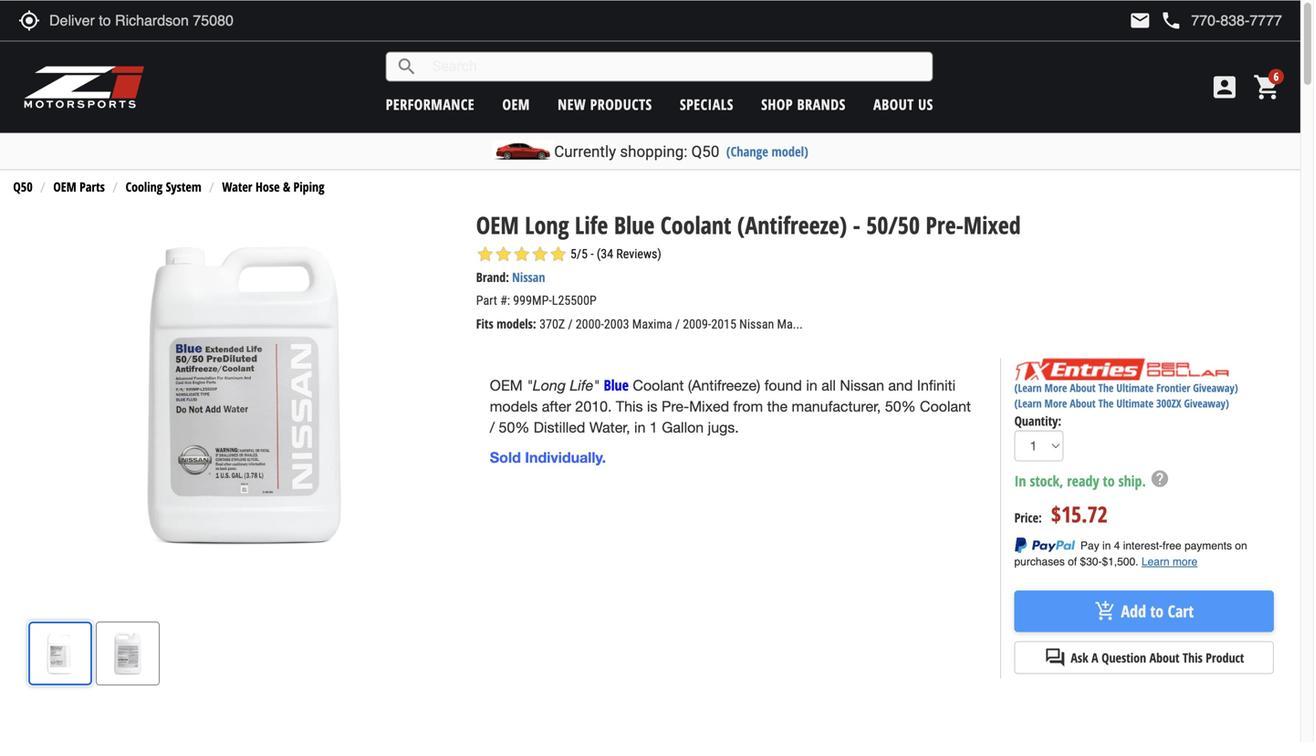 Task type: describe. For each thing, give the bounding box(es) containing it.
question_answer
[[1045, 647, 1067, 668]]

oem link
[[503, 94, 530, 114]]

50/50
[[867, 208, 920, 240]]

"long
[[527, 376, 566, 394]]

in
[[1015, 471, 1027, 490]]

individually.
[[525, 448, 606, 465]]

water,
[[590, 419, 631, 435]]

mail link
[[1130, 9, 1152, 31]]

account_box
[[1211, 72, 1240, 101]]

about left us
[[874, 94, 915, 114]]

1 horizontal spatial /
[[568, 316, 573, 332]]

models:
[[497, 315, 537, 332]]

new products
[[558, 94, 653, 114]]

shopping:
[[620, 142, 688, 160]]

quantity:
[[1015, 412, 1062, 429]]

account_box link
[[1206, 72, 1245, 101]]

water
[[222, 178, 252, 195]]

0 vertical spatial nissan
[[512, 268, 546, 285]]

currently
[[554, 142, 616, 160]]

a
[[1092, 649, 1099, 666]]

stock,
[[1030, 471, 1064, 490]]

to inside the in stock, ready to ship. help
[[1104, 471, 1116, 490]]

(change model) link
[[727, 142, 809, 160]]

q50 link
[[13, 178, 33, 195]]

my_location
[[18, 9, 40, 31]]

brand:
[[476, 268, 509, 285]]

2 more from the top
[[1045, 396, 1068, 411]]

about inside 'question_answer ask a question about this product'
[[1150, 649, 1180, 666]]

currently shopping: q50 (change model)
[[554, 142, 809, 160]]

phone link
[[1161, 9, 1283, 31]]

infiniti
[[918, 377, 956, 394]]

products
[[590, 94, 653, 114]]

0 vertical spatial 50%
[[886, 398, 916, 415]]

part
[[476, 293, 498, 308]]

price: $15.72
[[1015, 499, 1108, 529]]

oem "long life" blue
[[490, 375, 629, 395]]

2 ultimate from the top
[[1117, 396, 1154, 411]]

after
[[542, 398, 572, 415]]

nissan inside coolant (antifreeze) found in all nissan and infiniti models after 2010. this is pre-mixed from the manufacturer, 50% coolant / 50% distilled water, in 1 gallon jugs.
[[840, 377, 885, 394]]

nissan link
[[512, 268, 546, 285]]

new products link
[[558, 94, 653, 114]]

shop
[[762, 94, 794, 114]]

distilled
[[534, 419, 586, 435]]

found
[[765, 377, 803, 394]]

-
[[853, 208, 861, 240]]

brands
[[798, 94, 846, 114]]

oem for long
[[476, 208, 519, 240]]

fits
[[476, 315, 494, 332]]

question
[[1102, 649, 1147, 666]]

pre- inside oem long life blue coolant (antifreeze) - 50/50 pre-mixed star star star star star 5/5 - (34 reviews) brand: nissan part #: 999mp-l25500p fits models: 370z / 2000-2003 maxima / 2009-2015 nissan ma...
[[926, 208, 964, 240]]

1 vertical spatial giveaway)
[[1185, 396, 1230, 411]]

oem parts link
[[53, 178, 105, 195]]

1 horizontal spatial in
[[807, 377, 818, 394]]

1 vertical spatial coolant
[[633, 377, 684, 394]]

5 star from the left
[[550, 245, 568, 263]]

specials
[[680, 94, 734, 114]]

specials link
[[680, 94, 734, 114]]

z1 motorsports logo image
[[23, 64, 146, 110]]

sold individually.
[[490, 448, 606, 465]]

5/5 -
[[571, 246, 594, 261]]

2009-
[[683, 316, 712, 332]]

us
[[919, 94, 934, 114]]

2 horizontal spatial /
[[676, 316, 680, 332]]

the
[[768, 398, 788, 415]]

2 vertical spatial coolant
[[920, 398, 972, 415]]

&
[[283, 178, 290, 195]]

1 vertical spatial q50
[[13, 178, 33, 195]]

all
[[822, 377, 836, 394]]

ma...
[[778, 316, 803, 332]]

piping
[[294, 178, 325, 195]]

about us link
[[874, 94, 934, 114]]

3 star from the left
[[513, 245, 531, 263]]

mail phone
[[1130, 9, 1183, 31]]

oem for parts
[[53, 178, 76, 195]]

0 vertical spatial q50
[[692, 142, 720, 160]]

2 the from the top
[[1099, 396, 1114, 411]]

(change
[[727, 142, 769, 160]]

1 star from the left
[[476, 245, 495, 263]]

cooling system link
[[126, 178, 202, 195]]

2015
[[712, 316, 737, 332]]



Task type: locate. For each thing, give the bounding box(es) containing it.
jugs.
[[708, 419, 739, 435]]

l25500p
[[552, 293, 597, 308]]

shopping_cart
[[1254, 72, 1283, 101]]

water hose & piping link
[[222, 178, 325, 195]]

pre- right 50/50
[[926, 208, 964, 240]]

(learn more about the ultimate frontier giveaway) (learn more about the ultimate 300zx giveaway)
[[1015, 380, 1239, 411]]

pre-
[[926, 208, 964, 240], [662, 398, 690, 415]]

mixed
[[964, 208, 1021, 240], [690, 398, 730, 415]]

1 horizontal spatial q50
[[692, 142, 720, 160]]

1 horizontal spatial mixed
[[964, 208, 1021, 240]]

0 horizontal spatial nissan
[[512, 268, 546, 285]]

nissan up 999mp-
[[512, 268, 546, 285]]

oem up the models
[[490, 377, 523, 394]]

q50
[[692, 142, 720, 160], [13, 178, 33, 195]]

star
[[476, 245, 495, 263], [495, 245, 513, 263], [513, 245, 531, 263], [531, 245, 550, 263], [550, 245, 568, 263]]

mixed inside oem long life blue coolant (antifreeze) - 50/50 pre-mixed star star star star star 5/5 - (34 reviews) brand: nissan part #: 999mp-l25500p fits models: 370z / 2000-2003 maxima / 2009-2015 nissan ma...
[[964, 208, 1021, 240]]

0 vertical spatial mixed
[[964, 208, 1021, 240]]

maxima
[[633, 316, 673, 332]]

nissan up 'manufacturer,'
[[840, 377, 885, 394]]

(antifreeze) inside coolant (antifreeze) found in all nissan and infiniti models after 2010. this is pre-mixed from the manufacturer, 50% coolant / 50% distilled water, in 1 gallon jugs.
[[688, 377, 761, 394]]

0 horizontal spatial mixed
[[690, 398, 730, 415]]

/ right the 370z
[[568, 316, 573, 332]]

0 horizontal spatial q50
[[13, 178, 33, 195]]

(antifreeze) up from
[[688, 377, 761, 394]]

1 vertical spatial blue
[[604, 375, 629, 395]]

$15.72
[[1052, 499, 1108, 529]]

ultimate
[[1117, 380, 1154, 395], [1117, 396, 1154, 411]]

0 horizontal spatial /
[[490, 419, 495, 435]]

nissan
[[512, 268, 546, 285], [740, 316, 775, 332], [840, 377, 885, 394]]

(learn more about the ultimate 300zx giveaway) link
[[1015, 396, 1230, 411]]

50% down and
[[886, 398, 916, 415]]

coolant (antifreeze) found in all nissan and infiniti models after 2010. this is pre-mixed from the manufacturer, 50% coolant / 50% distilled water, in 1 gallon jugs.
[[490, 377, 972, 435]]

model)
[[772, 142, 809, 160]]

ask
[[1071, 649, 1089, 666]]

1 (learn from the top
[[1015, 380, 1042, 395]]

999mp-
[[513, 293, 552, 308]]

system
[[166, 178, 202, 195]]

0 vertical spatial (antifreeze)
[[738, 208, 848, 240]]

1 vertical spatial more
[[1045, 396, 1068, 411]]

coolant down infiniti
[[920, 398, 972, 415]]

cooling system
[[126, 178, 202, 195]]

blue
[[614, 208, 655, 240], [604, 375, 629, 395]]

ultimate up (learn more about the ultimate 300zx giveaway) link at bottom right
[[1117, 380, 1154, 395]]

1
[[650, 419, 658, 435]]

life
[[575, 208, 609, 240]]

1 horizontal spatial 50%
[[886, 398, 916, 415]]

1 vertical spatial this
[[1183, 649, 1203, 666]]

manufacturer,
[[792, 398, 882, 415]]

product
[[1206, 649, 1245, 666]]

1 vertical spatial pre-
[[662, 398, 690, 415]]

0 vertical spatial ultimate
[[1117, 380, 1154, 395]]

the down "(learn more about the ultimate frontier giveaway)" link
[[1099, 396, 1114, 411]]

1 vertical spatial nissan
[[740, 316, 775, 332]]

q50 left (change
[[692, 142, 720, 160]]

blue for life
[[614, 208, 655, 240]]

about us
[[874, 94, 934, 114]]

nissan right '2015'
[[740, 316, 775, 332]]

blue right life at the left top of the page
[[614, 208, 655, 240]]

1 horizontal spatial nissan
[[740, 316, 775, 332]]

300zx
[[1157, 396, 1182, 411]]

1 more from the top
[[1045, 380, 1068, 395]]

water hose & piping
[[222, 178, 325, 195]]

2010.
[[576, 398, 612, 415]]

1 the from the top
[[1099, 380, 1114, 395]]

this left is
[[616, 398, 643, 415]]

coolant inside oem long life blue coolant (antifreeze) - 50/50 pre-mixed star star star star star 5/5 - (34 reviews) brand: nissan part #: 999mp-l25500p fits models: 370z / 2000-2003 maxima / 2009-2015 nissan ma...
[[661, 208, 732, 240]]

q50 left oem parts at top
[[13, 178, 33, 195]]

/ down the models
[[490, 419, 495, 435]]

the
[[1099, 380, 1114, 395], [1099, 396, 1114, 411]]

0 horizontal spatial to
[[1104, 471, 1116, 490]]

blue for life"
[[604, 375, 629, 395]]

1 vertical spatial ultimate
[[1117, 396, 1154, 411]]

price:
[[1015, 508, 1043, 526]]

0 vertical spatial giveaway)
[[1194, 380, 1239, 395]]

shop brands
[[762, 94, 846, 114]]

about down "(learn more about the ultimate frontier giveaway)" link
[[1071, 396, 1096, 411]]

giveaway) right frontier
[[1194, 380, 1239, 395]]

shop brands link
[[762, 94, 846, 114]]

oem long life blue coolant (antifreeze) - 50/50 pre-mixed star star star star star 5/5 - (34 reviews) brand: nissan part #: 999mp-l25500p fits models: 370z / 2000-2003 maxima / 2009-2015 nissan ma...
[[476, 208, 1021, 332]]

this left product
[[1183, 649, 1203, 666]]

oem for "long
[[490, 377, 523, 394]]

(antifreeze) left -
[[738, 208, 848, 240]]

ship.
[[1119, 471, 1147, 490]]

mixed inside coolant (antifreeze) found in all nissan and infiniti models after 2010. this is pre-mixed from the manufacturer, 50% coolant / 50% distilled water, in 1 gallon jugs.
[[690, 398, 730, 415]]

ready
[[1068, 471, 1100, 490]]

parts
[[80, 178, 105, 195]]

in stock, ready to ship. help
[[1015, 468, 1171, 490]]

2 vertical spatial nissan
[[840, 377, 885, 394]]

pre- up gallon
[[662, 398, 690, 415]]

to right add at the right bottom
[[1151, 600, 1164, 622]]

to left ship.
[[1104, 471, 1116, 490]]

1 vertical spatial (learn
[[1015, 396, 1042, 411]]

370z
[[540, 316, 565, 332]]

/ left "2009-" on the right top of page
[[676, 316, 680, 332]]

add_shopping_cart
[[1095, 600, 1117, 622]]

/ inside coolant (antifreeze) found in all nissan and infiniti models after 2010. this is pre-mixed from the manufacturer, 50% coolant / 50% distilled water, in 1 gallon jugs.
[[490, 419, 495, 435]]

coolant up is
[[633, 377, 684, 394]]

0 vertical spatial the
[[1099, 380, 1114, 395]]

0 horizontal spatial pre-
[[662, 398, 690, 415]]

from
[[734, 398, 764, 415]]

1 horizontal spatial this
[[1183, 649, 1203, 666]]

1 vertical spatial in
[[635, 419, 646, 435]]

0 vertical spatial (learn
[[1015, 380, 1042, 395]]

2 star from the left
[[495, 245, 513, 263]]

1 vertical spatial mixed
[[690, 398, 730, 415]]

about right question
[[1150, 649, 1180, 666]]

the up (learn more about the ultimate 300zx giveaway) link at bottom right
[[1099, 380, 1114, 395]]

oem left the new
[[503, 94, 530, 114]]

1 vertical spatial (antifreeze)
[[688, 377, 761, 394]]

shopping_cart link
[[1249, 72, 1283, 101]]

frontier
[[1157, 380, 1191, 395]]

in left all
[[807, 377, 818, 394]]

0 horizontal spatial in
[[635, 419, 646, 435]]

performance link
[[386, 94, 475, 114]]

blue inside oem long life blue coolant (antifreeze) - 50/50 pre-mixed star star star star star 5/5 - (34 reviews) brand: nissan part #: 999mp-l25500p fits models: 370z / 2000-2003 maxima / 2009-2015 nissan ma...
[[614, 208, 655, 240]]

search
[[396, 55, 418, 77]]

oem left parts
[[53, 178, 76, 195]]

to
[[1104, 471, 1116, 490], [1151, 600, 1164, 622]]

oem left long
[[476, 208, 519, 240]]

(antifreeze) inside oem long life blue coolant (antifreeze) - 50/50 pre-mixed star star star star star 5/5 - (34 reviews) brand: nissan part #: 999mp-l25500p fits models: 370z / 2000-2003 maxima / 2009-2015 nissan ma...
[[738, 208, 848, 240]]

question_answer ask a question about this product
[[1045, 647, 1245, 668]]

mail
[[1130, 9, 1152, 31]]

performance
[[386, 94, 475, 114]]

models
[[490, 398, 538, 415]]

/
[[568, 316, 573, 332], [676, 316, 680, 332], [490, 419, 495, 435]]

coolant down currently shopping: q50 (change model)
[[661, 208, 732, 240]]

50%
[[886, 398, 916, 415], [499, 419, 530, 435]]

sold
[[490, 448, 521, 465]]

0 vertical spatial coolant
[[661, 208, 732, 240]]

giveaway) down frontier
[[1185, 396, 1230, 411]]

0 horizontal spatial 50%
[[499, 419, 530, 435]]

0 vertical spatial pre-
[[926, 208, 964, 240]]

1 vertical spatial the
[[1099, 396, 1114, 411]]

about up (learn more about the ultimate 300zx giveaway) link at bottom right
[[1071, 380, 1096, 395]]

add_shopping_cart add to cart
[[1095, 600, 1195, 622]]

1 horizontal spatial pre-
[[926, 208, 964, 240]]

gallon
[[662, 419, 704, 435]]

2 (learn from the top
[[1015, 396, 1042, 411]]

oem inside oem "long life" blue
[[490, 377, 523, 394]]

ultimate down "(learn more about the ultimate frontier giveaway)" link
[[1117, 396, 1154, 411]]

cooling
[[126, 178, 163, 195]]

hose
[[256, 178, 280, 195]]

oem
[[503, 94, 530, 114], [53, 178, 76, 195], [476, 208, 519, 240], [490, 377, 523, 394]]

oem parts
[[53, 178, 105, 195]]

2003
[[604, 316, 630, 332]]

4 star from the left
[[531, 245, 550, 263]]

0 vertical spatial blue
[[614, 208, 655, 240]]

coolant
[[661, 208, 732, 240], [633, 377, 684, 394], [920, 398, 972, 415]]

blue up 2010. at the left
[[604, 375, 629, 395]]

pre- inside coolant (antifreeze) found in all nissan and infiniti models after 2010. this is pre-mixed from the manufacturer, 50% coolant / 50% distilled water, in 1 gallon jugs.
[[662, 398, 690, 415]]

and
[[889, 377, 914, 394]]

is
[[647, 398, 658, 415]]

0 vertical spatial more
[[1045, 380, 1068, 395]]

50% down the models
[[499, 419, 530, 435]]

in left 1
[[635, 419, 646, 435]]

add
[[1122, 600, 1147, 622]]

Search search field
[[418, 52, 933, 80]]

1 horizontal spatial to
[[1151, 600, 1164, 622]]

0 horizontal spatial this
[[616, 398, 643, 415]]

1 ultimate from the top
[[1117, 380, 1154, 395]]

new
[[558, 94, 586, 114]]

(learn more about the ultimate frontier giveaway) link
[[1015, 380, 1239, 395]]

this inside coolant (antifreeze) found in all nissan and infiniti models after 2010. this is pre-mixed from the manufacturer, 50% coolant / 50% distilled water, in 1 gallon jugs.
[[616, 398, 643, 415]]

0 vertical spatial to
[[1104, 471, 1116, 490]]

0 vertical spatial this
[[616, 398, 643, 415]]

long
[[525, 208, 569, 240]]

2000-
[[576, 316, 604, 332]]

this inside 'question_answer ask a question about this product'
[[1183, 649, 1203, 666]]

0 vertical spatial in
[[807, 377, 818, 394]]

1 vertical spatial 50%
[[499, 419, 530, 435]]

2 horizontal spatial nissan
[[840, 377, 885, 394]]

1 vertical spatial to
[[1151, 600, 1164, 622]]

oem inside oem long life blue coolant (antifreeze) - 50/50 pre-mixed star star star star star 5/5 - (34 reviews) brand: nissan part #: 999mp-l25500p fits models: 370z / 2000-2003 maxima / 2009-2015 nissan ma...
[[476, 208, 519, 240]]

giveaway)
[[1194, 380, 1239, 395], [1185, 396, 1230, 411]]



Task type: vqa. For each thing, say whether or not it's contained in the screenshot.
"long
yes



